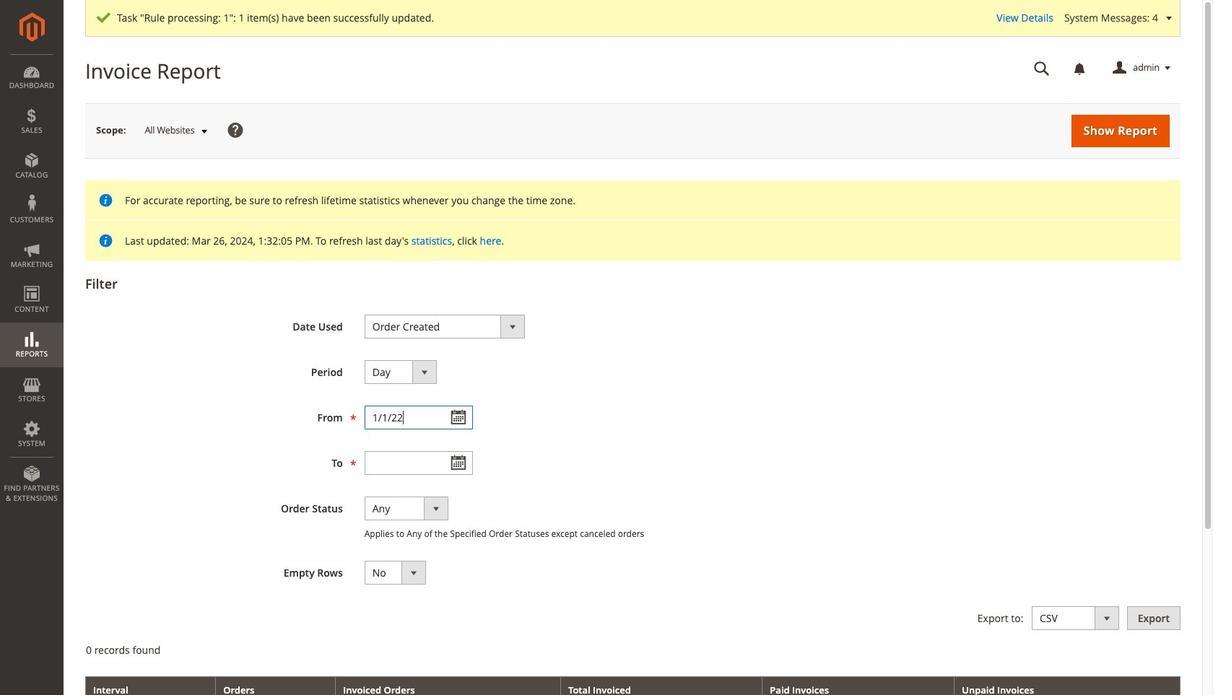 Task type: describe. For each thing, give the bounding box(es) containing it.
magento admin panel image
[[19, 12, 44, 42]]



Task type: locate. For each thing, give the bounding box(es) containing it.
None text field
[[365, 451, 473, 475]]

None text field
[[1024, 56, 1060, 81], [365, 406, 473, 430], [1024, 56, 1060, 81], [365, 406, 473, 430]]

menu bar
[[0, 54, 64, 511]]



